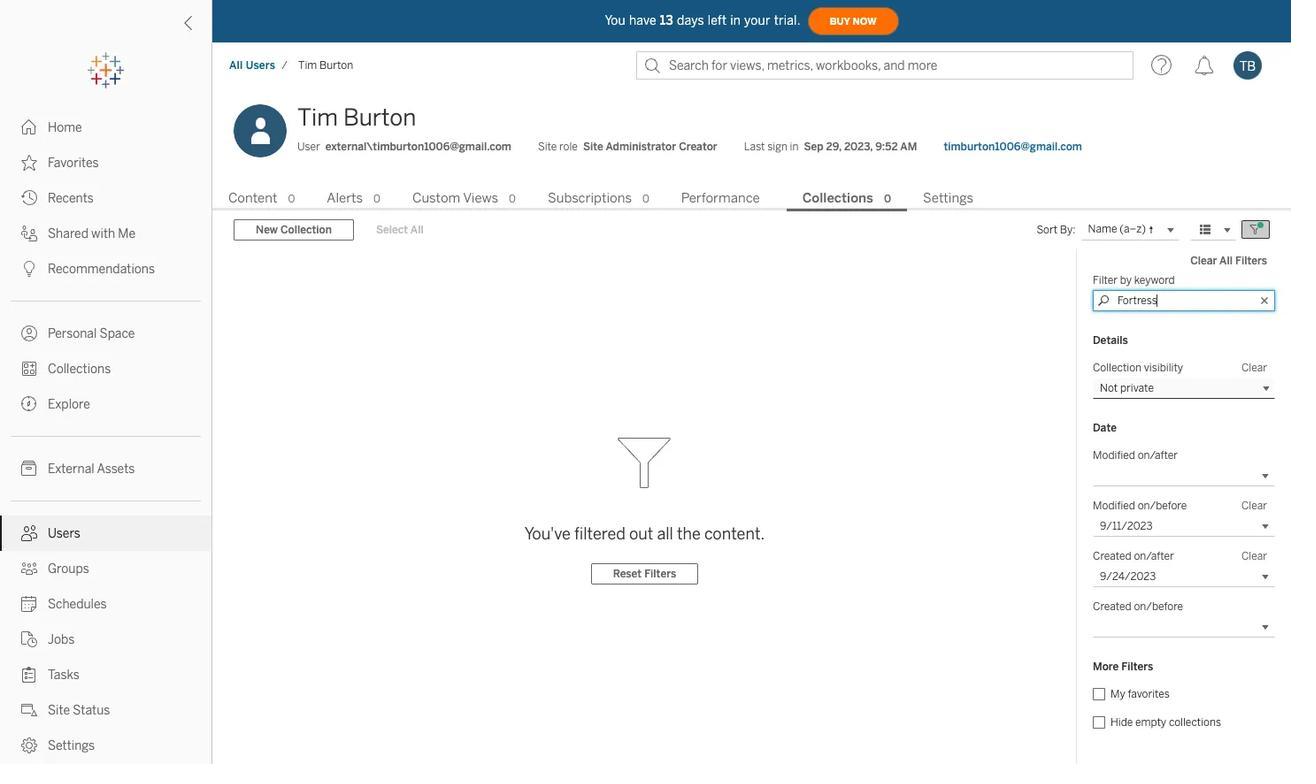 Task type: describe. For each thing, give the bounding box(es) containing it.
home
[[48, 120, 82, 135]]

alerts
[[327, 190, 363, 206]]

name (a–z) button
[[1081, 219, 1180, 241]]

schedules
[[48, 597, 107, 612]]

29,
[[826, 141, 841, 153]]

by text only_f5he34f image for shared with me
[[21, 226, 37, 242]]

created on/after
[[1093, 550, 1174, 563]]

main navigation. press the up and down arrow keys to access links. element
[[0, 110, 211, 764]]

collection visibility
[[1093, 362, 1183, 374]]

performance
[[681, 190, 760, 206]]

by text only_f5he34f image for site status
[[21, 703, 37, 719]]

role
[[559, 141, 578, 153]]

Filter by keyword text field
[[1093, 290, 1275, 311]]

explore
[[48, 397, 90, 412]]

clear inside clear all filters button
[[1190, 255, 1217, 267]]

custom
[[412, 190, 460, 206]]

2 horizontal spatial site
[[583, 141, 603, 153]]

recents
[[48, 191, 94, 206]]

clear up modified on/before text field
[[1242, 500, 1267, 512]]

by text only_f5he34f image for external assets
[[21, 461, 37, 477]]

recommendations
[[48, 262, 155, 277]]

my
[[1111, 688, 1125, 701]]

left
[[708, 13, 727, 28]]

your
[[744, 13, 770, 28]]

buy now
[[830, 15, 877, 27]]

modified for modified on/after
[[1093, 449, 1135, 462]]

created on/before
[[1093, 601, 1183, 613]]

with
[[91, 227, 115, 242]]

site for site role site administrator creator
[[538, 141, 557, 153]]

Created on/before text field
[[1093, 617, 1275, 638]]

collection inside button
[[281, 224, 332, 236]]

out
[[629, 525, 653, 545]]

on/after for created on/after
[[1134, 550, 1174, 563]]

personal
[[48, 327, 97, 342]]

by text only_f5he34f image for users
[[21, 526, 37, 542]]

0 vertical spatial users
[[246, 59, 275, 72]]

all
[[657, 525, 673, 545]]

new collection
[[256, 224, 332, 236]]

external\timburton1006@gmail.com
[[325, 141, 511, 153]]

users link
[[0, 516, 211, 551]]

1 vertical spatial collection
[[1093, 362, 1142, 374]]

the
[[677, 525, 701, 545]]

tim burton main content
[[212, 88, 1291, 765]]

2023,
[[844, 141, 873, 153]]

reset filters
[[613, 569, 676, 581]]

more filters
[[1093, 661, 1153, 673]]

Modified on/before text field
[[1093, 516, 1275, 537]]

in inside tim burton main content
[[790, 141, 799, 153]]

not private button
[[1093, 378, 1275, 399]]

clear button for on/before
[[1234, 497, 1275, 515]]

(a–z)
[[1120, 223, 1146, 235]]

collections link
[[0, 351, 211, 387]]

by text only_f5he34f image for recommendations
[[21, 261, 37, 277]]

clear up not private popup button
[[1242, 362, 1267, 374]]

by text only_f5he34f image for favorites
[[21, 155, 37, 171]]

status
[[73, 704, 110, 719]]

site status link
[[0, 693, 211, 728]]

keyword
[[1134, 274, 1175, 287]]

assets
[[97, 462, 135, 477]]

space
[[100, 327, 135, 342]]

jobs link
[[0, 622, 211, 657]]

am
[[900, 141, 917, 153]]

9:52
[[875, 141, 898, 153]]

reset
[[613, 569, 642, 581]]

13
[[660, 13, 673, 28]]

trial.
[[774, 13, 801, 28]]

not
[[1100, 382, 1118, 395]]

collections inside the main navigation. press the up and down arrow keys to access links. element
[[48, 362, 111, 377]]

sort
[[1037, 224, 1058, 236]]

collections inside sub-spaces tab list
[[802, 190, 873, 206]]

by text only_f5he34f image for collections
[[21, 361, 37, 377]]

created for created on/after
[[1093, 550, 1132, 563]]

recents link
[[0, 181, 211, 216]]

by
[[1120, 274, 1132, 287]]

modified on/after
[[1093, 449, 1178, 462]]

sep
[[804, 141, 823, 153]]

all for select all
[[410, 224, 424, 236]]

now
[[853, 15, 877, 27]]

0 vertical spatial tim burton
[[298, 59, 353, 72]]

days
[[677, 13, 704, 28]]

name (a–z)
[[1088, 223, 1146, 235]]

clear all filters
[[1190, 255, 1267, 267]]

users inside "users" link
[[48, 527, 80, 542]]

by text only_f5he34f image for recents
[[21, 190, 37, 206]]

site role site administrator creator
[[538, 141, 717, 153]]

Created on/after text field
[[1093, 566, 1275, 588]]

explore link
[[0, 387, 211, 422]]

tim burton inside main content
[[297, 104, 416, 132]]

last
[[744, 141, 765, 153]]

clear up created on/after text field
[[1242, 550, 1267, 563]]

groups
[[48, 562, 89, 577]]

on/before for modified on/before
[[1138, 500, 1187, 512]]

user
[[297, 141, 320, 153]]

favorites
[[1128, 688, 1170, 701]]

list view image
[[1197, 222, 1213, 238]]

filters for more filters
[[1121, 661, 1153, 673]]

Search for views, metrics, workbooks, and more text field
[[636, 51, 1134, 80]]

hide
[[1111, 717, 1133, 729]]

reset filters button
[[591, 564, 698, 585]]

personal space link
[[0, 316, 211, 351]]

by text only_f5he34f image for tasks
[[21, 667, 37, 683]]

all users /
[[229, 59, 288, 72]]

filters inside button
[[1235, 255, 1267, 267]]



Task type: locate. For each thing, give the bounding box(es) containing it.
1 horizontal spatial users
[[246, 59, 275, 72]]

0 up new collection
[[288, 193, 295, 205]]

0 for alerts
[[373, 193, 380, 205]]

tim
[[298, 59, 317, 72], [297, 104, 338, 132]]

on/after up created on/after text field
[[1134, 550, 1174, 563]]

0 horizontal spatial settings
[[48, 739, 95, 754]]

0 vertical spatial modified
[[1093, 449, 1135, 462]]

1 horizontal spatial all
[[410, 224, 424, 236]]

burton inside main content
[[343, 104, 416, 132]]

1 0 from the left
[[288, 193, 295, 205]]

by text only_f5he34f image left the tasks
[[21, 667, 37, 683]]

collections down personal at the top left of page
[[48, 362, 111, 377]]

by text only_f5he34f image inside "users" link
[[21, 526, 37, 542]]

/
[[282, 59, 288, 72]]

on/before
[[1138, 500, 1187, 512], [1134, 601, 1183, 613]]

by text only_f5he34f image inside site status 'link'
[[21, 703, 37, 719]]

1 by text only_f5he34f image from the top
[[21, 119, 37, 135]]

filters up filter by keyword text box
[[1235, 255, 1267, 267]]

external assets link
[[0, 451, 211, 487]]

by text only_f5he34f image for groups
[[21, 561, 37, 577]]

by text only_f5he34f image inside tasks link
[[21, 667, 37, 683]]

1 vertical spatial clear button
[[1234, 497, 1275, 515]]

1 vertical spatial tim
[[297, 104, 338, 132]]

collections
[[1169, 717, 1221, 729]]

collection right new
[[281, 224, 332, 236]]

by text only_f5he34f image inside groups link
[[21, 561, 37, 577]]

0 right views on the left top of page
[[509, 193, 516, 205]]

created down created on/after
[[1093, 601, 1132, 613]]

4 by text only_f5he34f image from the top
[[21, 226, 37, 242]]

personal space
[[48, 327, 135, 342]]

0 vertical spatial on/after
[[1138, 449, 1178, 462]]

1 vertical spatial all
[[410, 224, 424, 236]]

by text only_f5he34f image up groups link at the bottom of the page
[[21, 526, 37, 542]]

clear button up created on/after text field
[[1234, 548, 1275, 565]]

favorites
[[48, 156, 99, 171]]

3 by text only_f5he34f image from the top
[[21, 190, 37, 206]]

6 by text only_f5he34f image from the top
[[21, 632, 37, 648]]

by text only_f5he34f image for personal space
[[21, 326, 37, 342]]

1 vertical spatial modified
[[1093, 500, 1135, 512]]

1 horizontal spatial settings
[[923, 190, 973, 206]]

by text only_f5he34f image down site status 'link'
[[21, 738, 37, 754]]

by text only_f5he34f image inside external assets link
[[21, 461, 37, 477]]

shared with me
[[48, 227, 136, 242]]

Modified on/after text field
[[1093, 465, 1275, 487]]

by text only_f5he34f image left home
[[21, 119, 37, 135]]

3 0 from the left
[[509, 193, 516, 205]]

tim burton up user external\timburton1006@gmail.com
[[297, 104, 416, 132]]

by text only_f5he34f image for home
[[21, 119, 37, 135]]

1 vertical spatial burton
[[343, 104, 416, 132]]

on/before up modified on/before text field
[[1138, 500, 1187, 512]]

settings inside the main navigation. press the up and down arrow keys to access links. element
[[48, 739, 95, 754]]

tim burton right /
[[298, 59, 353, 72]]

by text only_f5he34f image left site status
[[21, 703, 37, 719]]

hide empty collections
[[1111, 717, 1221, 729]]

3 by text only_f5he34f image from the top
[[21, 461, 37, 477]]

1 vertical spatial collections
[[48, 362, 111, 377]]

0 down the 9:52 at right top
[[884, 193, 891, 205]]

0 vertical spatial burton
[[319, 59, 353, 72]]

1 modified from the top
[[1093, 449, 1135, 462]]

by text only_f5he34f image
[[21, 326, 37, 342], [21, 396, 37, 412], [21, 461, 37, 477], [21, 526, 37, 542], [21, 596, 37, 612], [21, 632, 37, 648], [21, 667, 37, 683]]

created for created on/before
[[1093, 601, 1132, 613]]

0 vertical spatial filters
[[1235, 255, 1267, 267]]

modified
[[1093, 449, 1135, 462], [1093, 500, 1135, 512]]

1 vertical spatial on/before
[[1134, 601, 1183, 613]]

0 for collections
[[884, 193, 891, 205]]

filtered
[[574, 525, 626, 545]]

by text only_f5he34f image
[[21, 119, 37, 135], [21, 155, 37, 171], [21, 190, 37, 206], [21, 226, 37, 242], [21, 261, 37, 277], [21, 361, 37, 377], [21, 561, 37, 577], [21, 703, 37, 719], [21, 738, 37, 754]]

custom views
[[412, 190, 498, 206]]

clear
[[1190, 255, 1217, 267], [1242, 362, 1267, 374], [1242, 500, 1267, 512], [1242, 550, 1267, 563]]

filters right reset on the bottom left of page
[[644, 569, 676, 581]]

site left status
[[48, 704, 70, 719]]

2 by text only_f5he34f image from the top
[[21, 155, 37, 171]]

more
[[1093, 661, 1119, 673]]

administrator
[[606, 141, 676, 153]]

by:
[[1060, 224, 1076, 236]]

by text only_f5he34f image left schedules
[[21, 596, 37, 612]]

1 vertical spatial on/after
[[1134, 550, 1174, 563]]

collection up not
[[1093, 362, 1142, 374]]

on/before for created on/before
[[1134, 601, 1183, 613]]

1 horizontal spatial filters
[[1121, 661, 1153, 673]]

2 vertical spatial all
[[1219, 255, 1233, 267]]

by text only_f5he34f image for schedules
[[21, 596, 37, 612]]

site status
[[48, 704, 110, 719]]

tim right /
[[298, 59, 317, 72]]

on/after up 'modified on/after' text box
[[1138, 449, 1178, 462]]

0 horizontal spatial all
[[229, 59, 243, 72]]

by text only_f5he34f image left groups
[[21, 561, 37, 577]]

0 vertical spatial created
[[1093, 550, 1132, 563]]

settings inside sub-spaces tab list
[[923, 190, 973, 206]]

by text only_f5he34f image inside schedules link
[[21, 596, 37, 612]]

2 modified from the top
[[1093, 500, 1135, 512]]

sub-spaces tab list
[[212, 188, 1291, 211]]

filter by keyword
[[1093, 274, 1175, 287]]

by text only_f5he34f image down personal space link
[[21, 361, 37, 377]]

2 created from the top
[[1093, 601, 1132, 613]]

0 horizontal spatial filters
[[644, 569, 676, 581]]

me
[[118, 227, 136, 242]]

site left role
[[538, 141, 557, 153]]

0 vertical spatial collections
[[802, 190, 873, 206]]

by text only_f5he34f image inside collections link
[[21, 361, 37, 377]]

0 vertical spatial tim
[[298, 59, 317, 72]]

burton
[[319, 59, 353, 72], [343, 104, 416, 132]]

by text only_f5he34f image inside shared with me link
[[21, 226, 37, 242]]

by text only_f5he34f image left jobs
[[21, 632, 37, 648]]

0 vertical spatial all
[[229, 59, 243, 72]]

by text only_f5he34f image inside recommendations link
[[21, 261, 37, 277]]

favorites link
[[0, 145, 211, 181]]

filters up my favorites
[[1121, 661, 1153, 673]]

by text only_f5he34f image left personal at the top left of page
[[21, 326, 37, 342]]

clear button up not private popup button
[[1234, 359, 1275, 377]]

clear button up modified on/before text field
[[1234, 497, 1275, 515]]

timburton1006@gmail.com link
[[944, 139, 1082, 155]]

burton right /
[[319, 59, 353, 72]]

buy now button
[[808, 7, 899, 35]]

new
[[256, 224, 278, 236]]

1 by text only_f5he34f image from the top
[[21, 326, 37, 342]]

1 horizontal spatial collection
[[1093, 362, 1142, 374]]

by text only_f5he34f image inside the recents link
[[21, 190, 37, 206]]

select
[[376, 224, 408, 236]]

by text only_f5he34f image for jobs
[[21, 632, 37, 648]]

name
[[1088, 223, 1117, 235]]

modified up created on/after
[[1093, 500, 1135, 512]]

external assets
[[48, 462, 135, 477]]

burton up user external\timburton1006@gmail.com
[[343, 104, 416, 132]]

modified down date
[[1093, 449, 1135, 462]]

by text only_f5he34f image inside explore link
[[21, 396, 37, 412]]

1 horizontal spatial collections
[[802, 190, 873, 206]]

clear all filters button
[[1182, 250, 1275, 272]]

last sign in sep 29, 2023, 9:52 am
[[744, 141, 917, 153]]

filters for reset filters
[[644, 569, 676, 581]]

2 by text only_f5he34f image from the top
[[21, 396, 37, 412]]

tim inside tim burton main content
[[297, 104, 338, 132]]

2 horizontal spatial filters
[[1235, 255, 1267, 267]]

1 horizontal spatial in
[[790, 141, 799, 153]]

0 horizontal spatial users
[[48, 527, 80, 542]]

all users link
[[228, 58, 276, 73]]

you
[[605, 13, 626, 28]]

by text only_f5he34f image left external
[[21, 461, 37, 477]]

created
[[1093, 550, 1132, 563], [1093, 601, 1132, 613]]

jobs
[[48, 633, 75, 648]]

1 vertical spatial created
[[1093, 601, 1132, 613]]

0 vertical spatial collection
[[281, 224, 332, 236]]

creator
[[679, 141, 717, 153]]

content.
[[704, 525, 765, 545]]

modified for modified on/before
[[1093, 500, 1135, 512]]

4 0 from the left
[[642, 193, 649, 205]]

0 vertical spatial in
[[730, 13, 741, 28]]

7 by text only_f5he34f image from the top
[[21, 667, 37, 683]]

shared with me link
[[0, 216, 211, 251]]

collections down 29,
[[802, 190, 873, 206]]

empty
[[1135, 717, 1166, 729]]

have
[[629, 13, 656, 28]]

recommendations link
[[0, 251, 211, 287]]

0 vertical spatial clear button
[[1234, 359, 1275, 377]]

site right role
[[583, 141, 603, 153]]

2 horizontal spatial all
[[1219, 255, 1233, 267]]

1 horizontal spatial site
[[538, 141, 557, 153]]

clear down "list view" icon
[[1190, 255, 1217, 267]]

5 0 from the left
[[884, 193, 891, 205]]

external
[[48, 462, 94, 477]]

0 horizontal spatial collections
[[48, 362, 111, 377]]

on/after for modified on/after
[[1138, 449, 1178, 462]]

2 0 from the left
[[373, 193, 380, 205]]

subscriptions
[[548, 190, 632, 206]]

0 horizontal spatial in
[[730, 13, 741, 28]]

buy
[[830, 15, 850, 27]]

all for clear all filters
[[1219, 255, 1233, 267]]

3 clear button from the top
[[1234, 548, 1275, 565]]

schedules link
[[0, 587, 211, 622]]

settings link
[[0, 728, 211, 764]]

shared
[[48, 227, 88, 242]]

by text only_f5he34f image left shared
[[21, 226, 37, 242]]

2 vertical spatial filters
[[1121, 661, 1153, 673]]

9 by text only_f5he34f image from the top
[[21, 738, 37, 754]]

tasks
[[48, 668, 80, 683]]

on/before up 'created on/before' text field
[[1134, 601, 1183, 613]]

sort by:
[[1037, 224, 1076, 236]]

you've
[[524, 525, 571, 545]]

by text only_f5he34f image left explore
[[21, 396, 37, 412]]

groups link
[[0, 551, 211, 587]]

1 vertical spatial users
[[48, 527, 80, 542]]

in
[[730, 13, 741, 28], [790, 141, 799, 153]]

tim burton element
[[293, 59, 358, 72]]

select all
[[376, 224, 424, 236]]

settings down timburton1006@gmail.com link
[[923, 190, 973, 206]]

5 by text only_f5he34f image from the top
[[21, 261, 37, 277]]

1 created from the top
[[1093, 550, 1132, 563]]

by text only_f5he34f image inside jobs link
[[21, 632, 37, 648]]

by text only_f5he34f image inside personal space link
[[21, 326, 37, 342]]

timburton1006@gmail.com
[[944, 141, 1082, 153]]

users left /
[[246, 59, 275, 72]]

in right sign
[[790, 141, 799, 153]]

7 by text only_f5he34f image from the top
[[21, 561, 37, 577]]

0 horizontal spatial site
[[48, 704, 70, 719]]

views
[[463, 190, 498, 206]]

filter
[[1093, 274, 1118, 287]]

1 vertical spatial in
[[790, 141, 799, 153]]

6 by text only_f5he34f image from the top
[[21, 361, 37, 377]]

by text only_f5he34f image left favorites
[[21, 155, 37, 171]]

navigation panel element
[[0, 53, 211, 764]]

site inside site status 'link'
[[48, 704, 70, 719]]

0 for content
[[288, 193, 295, 205]]

clear button for on/after
[[1234, 548, 1275, 565]]

all right the select
[[410, 224, 424, 236]]

0 vertical spatial settings
[[923, 190, 973, 206]]

sign
[[767, 141, 787, 153]]

1 vertical spatial tim burton
[[297, 104, 416, 132]]

1 vertical spatial settings
[[48, 739, 95, 754]]

0 for custom views
[[509, 193, 516, 205]]

my favorites
[[1111, 688, 1170, 701]]

8 by text only_f5he34f image from the top
[[21, 703, 37, 719]]

by text only_f5he34f image inside settings link
[[21, 738, 37, 754]]

by text only_f5he34f image for settings
[[21, 738, 37, 754]]

by text only_f5he34f image left recommendations
[[21, 261, 37, 277]]

0 right alerts
[[373, 193, 380, 205]]

users up groups
[[48, 527, 80, 542]]

0 for subscriptions
[[642, 193, 649, 205]]

0 down administrator
[[642, 193, 649, 205]]

2 clear button from the top
[[1234, 497, 1275, 515]]

details
[[1093, 334, 1128, 347]]

visibility
[[1144, 362, 1183, 374]]

modified on/before
[[1093, 500, 1187, 512]]

content
[[228, 190, 277, 206]]

settings down site status
[[48, 739, 95, 754]]

by text only_f5he34f image left recents
[[21, 190, 37, 206]]

filters inside button
[[644, 569, 676, 581]]

0 horizontal spatial collection
[[281, 224, 332, 236]]

new collection button
[[234, 219, 354, 241]]

by text only_f5he34f image for explore
[[21, 396, 37, 412]]

1 vertical spatial filters
[[644, 569, 676, 581]]

user external\timburton1006@gmail.com
[[297, 141, 511, 153]]

2 vertical spatial clear button
[[1234, 548, 1275, 565]]

all
[[229, 59, 243, 72], [410, 224, 424, 236], [1219, 255, 1233, 267]]

site for site status
[[48, 704, 70, 719]]

tim up user at the top left
[[297, 104, 338, 132]]

home link
[[0, 110, 211, 145]]

4 by text only_f5he34f image from the top
[[21, 526, 37, 542]]

by text only_f5he34f image inside the favorites link
[[21, 155, 37, 171]]

1 clear button from the top
[[1234, 359, 1275, 377]]

0 vertical spatial on/before
[[1138, 500, 1187, 512]]

tasks link
[[0, 657, 211, 693]]

site
[[538, 141, 557, 153], [583, 141, 603, 153], [48, 704, 70, 719]]

date
[[1093, 422, 1117, 434]]

created up "created on/before"
[[1093, 550, 1132, 563]]

by text only_f5he34f image inside home link
[[21, 119, 37, 135]]

all up filter by keyword text box
[[1219, 255, 1233, 267]]

in right 'left'
[[730, 13, 741, 28]]

5 by text only_f5he34f image from the top
[[21, 596, 37, 612]]

all left /
[[229, 59, 243, 72]]



Task type: vqa. For each thing, say whether or not it's contained in the screenshot.
Jobs
yes



